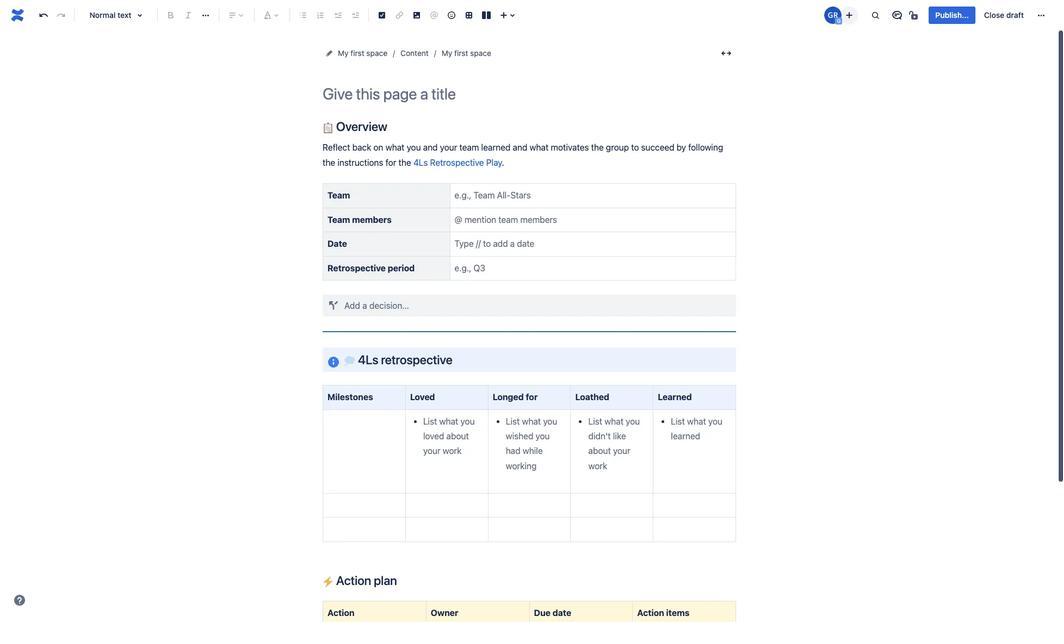Task type: vqa. For each thing, say whether or not it's contained in the screenshot.
Retrospective period at the left top of page
yes



Task type: describe. For each thing, give the bounding box(es) containing it.
team
[[460, 143, 479, 153]]

1 space from the left
[[367, 48, 388, 58]]

bullet list ⌘⇧8 image
[[297, 9, 310, 22]]

normal text button
[[79, 3, 153, 27]]

following
[[689, 143, 723, 153]]

longed
[[493, 393, 524, 402]]

reflect back on what you and your team learned and what motivates the group to succeed by following the instructions for the
[[323, 143, 726, 168]]

date
[[553, 609, 572, 618]]

to
[[631, 143, 639, 153]]

by
[[677, 143, 686, 153]]

2 and from the left
[[513, 143, 528, 153]]

milestones
[[328, 393, 373, 402]]

1 what from the left
[[386, 143, 405, 153]]

action plan
[[334, 574, 397, 588]]

1 horizontal spatial for
[[526, 393, 538, 402]]

close draft
[[985, 10, 1024, 20]]

team members
[[328, 215, 392, 225]]

plan
[[374, 574, 397, 588]]

your
[[440, 143, 457, 153]]

more formatting image
[[199, 9, 212, 22]]

action item image
[[376, 9, 389, 22]]

content link
[[401, 47, 429, 60]]

undo ⌘z image
[[37, 9, 50, 22]]

succeed
[[641, 143, 675, 153]]

loved
[[410, 393, 435, 402]]

comment icon image
[[891, 9, 904, 22]]

1 my from the left
[[338, 48, 349, 58]]

4ls retrospective play .
[[414, 158, 504, 168]]

0 vertical spatial retrospective
[[430, 158, 484, 168]]

instructions
[[338, 158, 383, 168]]

publish...
[[936, 10, 969, 20]]

link image
[[393, 9, 406, 22]]

for inside reflect back on what you and your team learned and what motivates the group to succeed by following the instructions for the
[[386, 158, 396, 168]]

retrospective
[[381, 353, 453, 367]]

greg robinson image
[[825, 7, 842, 24]]

4ls for 4ls retrospective play .
[[414, 158, 428, 168]]

normal
[[90, 10, 116, 20]]

4ls retrospective play link
[[414, 158, 502, 168]]

items
[[666, 609, 690, 618]]

1 my first space link from the left
[[338, 47, 388, 60]]

find and replace image
[[869, 9, 882, 22]]

1 my first space from the left
[[338, 48, 388, 58]]

draft
[[1007, 10, 1024, 20]]

:zap: image
[[323, 577, 334, 588]]

you
[[407, 143, 421, 153]]

more image
[[1035, 9, 1048, 22]]

help image
[[13, 594, 26, 607]]

group
[[606, 143, 629, 153]]

:zap: image
[[323, 577, 334, 588]]

2 my from the left
[[442, 48, 452, 58]]

first for second my first space link from the right
[[351, 48, 364, 58]]

4ls for 4ls retrospective
[[358, 353, 379, 367]]

publish... button
[[929, 7, 976, 24]]

table image
[[463, 9, 476, 22]]

date
[[328, 239, 347, 249]]

outdent ⇧tab image
[[331, 9, 345, 22]]

Main content area, start typing to enter text. text field
[[316, 119, 743, 623]]

move this page image
[[325, 49, 334, 58]]

action for action plan
[[336, 574, 371, 588]]

due
[[534, 609, 551, 618]]

4ls retrospective
[[355, 353, 453, 367]]

close
[[985, 10, 1005, 20]]

owner
[[431, 609, 459, 618]]

decision image
[[325, 297, 342, 315]]

2 horizontal spatial the
[[591, 143, 604, 153]]

motivates
[[551, 143, 589, 153]]



Task type: locate. For each thing, give the bounding box(es) containing it.
1 vertical spatial for
[[526, 393, 538, 402]]

1 horizontal spatial what
[[530, 143, 549, 153]]

confluence image
[[9, 7, 26, 24], [9, 7, 26, 24]]

team
[[328, 191, 350, 200], [328, 215, 350, 225]]

4ls right panel info icon
[[358, 353, 379, 367]]

for
[[386, 158, 396, 168], [526, 393, 538, 402]]

4ls
[[414, 158, 428, 168], [358, 353, 379, 367]]

1 horizontal spatial retrospective
[[430, 158, 484, 168]]

4ls down you
[[414, 158, 428, 168]]

1 horizontal spatial my first space link
[[442, 47, 491, 60]]

my right move this page image
[[338, 48, 349, 58]]

indent tab image
[[349, 9, 362, 22]]

2 what from the left
[[530, 143, 549, 153]]

1 vertical spatial team
[[328, 215, 350, 225]]

1 team from the top
[[328, 191, 350, 200]]

add image, video, or file image
[[410, 9, 423, 22]]

first
[[351, 48, 364, 58], [455, 48, 468, 58]]

mention image
[[428, 9, 441, 22]]

:clipboard: image
[[323, 122, 334, 133]]

my first space right move this page image
[[338, 48, 388, 58]]

what right on
[[386, 143, 405, 153]]

loathed
[[576, 393, 610, 402]]

panel info image
[[327, 356, 340, 369]]

normal text
[[90, 10, 131, 20]]

0 horizontal spatial my first space
[[338, 48, 388, 58]]

retrospective
[[430, 158, 484, 168], [328, 263, 386, 273]]

1 horizontal spatial the
[[399, 158, 411, 168]]

0 horizontal spatial first
[[351, 48, 364, 58]]

period
[[388, 263, 415, 273]]

1 horizontal spatial space
[[470, 48, 491, 58]]

numbered list ⌘⇧7 image
[[314, 9, 327, 22]]

bold ⌘b image
[[164, 9, 177, 22]]

italic ⌘i image
[[182, 9, 195, 22]]

retrospective down the date
[[328, 263, 386, 273]]

my first space link
[[338, 47, 388, 60], [442, 47, 491, 60]]

team for team
[[328, 191, 350, 200]]

my first space down table image
[[442, 48, 491, 58]]

0 vertical spatial for
[[386, 158, 396, 168]]

for right "instructions"
[[386, 158, 396, 168]]

2 my first space from the left
[[442, 48, 491, 58]]

no restrictions image
[[909, 9, 922, 22]]

the
[[591, 143, 604, 153], [323, 158, 335, 168], [399, 158, 411, 168]]

retrospective period
[[328, 263, 415, 273]]

the down you
[[399, 158, 411, 168]]

space down layouts image
[[470, 48, 491, 58]]

0 horizontal spatial 4ls
[[358, 353, 379, 367]]

and right you
[[423, 143, 438, 153]]

reflect
[[323, 143, 350, 153]]

0 horizontal spatial and
[[423, 143, 438, 153]]

my first space link down table image
[[442, 47, 491, 60]]

close draft button
[[978, 7, 1031, 24]]

the left group
[[591, 143, 604, 153]]

longed for
[[493, 393, 538, 402]]

action for action
[[328, 609, 355, 618]]

2 team from the top
[[328, 215, 350, 225]]

first for second my first space link from left
[[455, 48, 468, 58]]

my first space
[[338, 48, 388, 58], [442, 48, 491, 58]]

action
[[336, 574, 371, 588], [328, 609, 355, 618], [637, 609, 664, 618]]

retrospective down your
[[430, 158, 484, 168]]

0 vertical spatial 4ls
[[414, 158, 428, 168]]

1 vertical spatial 4ls
[[358, 353, 379, 367]]

1 first from the left
[[351, 48, 364, 58]]

content
[[401, 48, 429, 58]]

1 horizontal spatial first
[[455, 48, 468, 58]]

layouts image
[[480, 9, 493, 22]]

1 horizontal spatial and
[[513, 143, 528, 153]]

my right the content
[[442, 48, 452, 58]]

learned
[[658, 393, 692, 402]]

what left motivates
[[530, 143, 549, 153]]

play
[[486, 158, 502, 168]]

1 horizontal spatial my first space
[[442, 48, 491, 58]]

and right learned
[[513, 143, 528, 153]]

0 vertical spatial team
[[328, 191, 350, 200]]

1 horizontal spatial my
[[442, 48, 452, 58]]

emoji image
[[445, 9, 458, 22]]

0 horizontal spatial retrospective
[[328, 263, 386, 273]]

redo ⌘⇧z image
[[54, 9, 67, 22]]

1 vertical spatial retrospective
[[328, 263, 386, 273]]

what
[[386, 143, 405, 153], [530, 143, 549, 153]]

text
[[118, 10, 131, 20]]

action for action items
[[637, 609, 664, 618]]

members
[[352, 215, 392, 225]]

my
[[338, 48, 349, 58], [442, 48, 452, 58]]

team up the date
[[328, 215, 350, 225]]

action right :zap: image
[[336, 574, 371, 588]]

0 horizontal spatial what
[[386, 143, 405, 153]]

action left items
[[637, 609, 664, 618]]

learned
[[481, 143, 511, 153]]

2 first from the left
[[455, 48, 468, 58]]

0 horizontal spatial space
[[367, 48, 388, 58]]

due date
[[534, 609, 572, 618]]

.
[[502, 158, 504, 168]]

overview
[[334, 119, 388, 134]]

2 space from the left
[[470, 48, 491, 58]]

first down table image
[[455, 48, 468, 58]]

for right longed
[[526, 393, 538, 402]]

1 and from the left
[[423, 143, 438, 153]]

and
[[423, 143, 438, 153], [513, 143, 528, 153]]

0 horizontal spatial my first space link
[[338, 47, 388, 60]]

on
[[374, 143, 383, 153]]

the down reflect
[[323, 158, 335, 168]]

0 horizontal spatial the
[[323, 158, 335, 168]]

space
[[367, 48, 388, 58], [470, 48, 491, 58]]

first right move this page image
[[351, 48, 364, 58]]

invite to edit image
[[843, 8, 856, 21]]

action down :zap: icon
[[328, 609, 355, 618]]

space left the content
[[367, 48, 388, 58]]

action items
[[637, 609, 690, 618]]

:clipboard: image
[[323, 122, 334, 133]]

back
[[352, 143, 371, 153]]

make page full-width image
[[720, 47, 733, 60]]

my first space link right move this page image
[[338, 47, 388, 60]]

2 my first space link from the left
[[442, 47, 491, 60]]

:thought_balloon: image
[[345, 356, 355, 367], [345, 356, 355, 367]]

1 horizontal spatial 4ls
[[414, 158, 428, 168]]

Give this page a title text field
[[323, 85, 736, 103]]

0 horizontal spatial my
[[338, 48, 349, 58]]

team up the "team members"
[[328, 191, 350, 200]]

0 horizontal spatial for
[[386, 158, 396, 168]]

team for team members
[[328, 215, 350, 225]]



